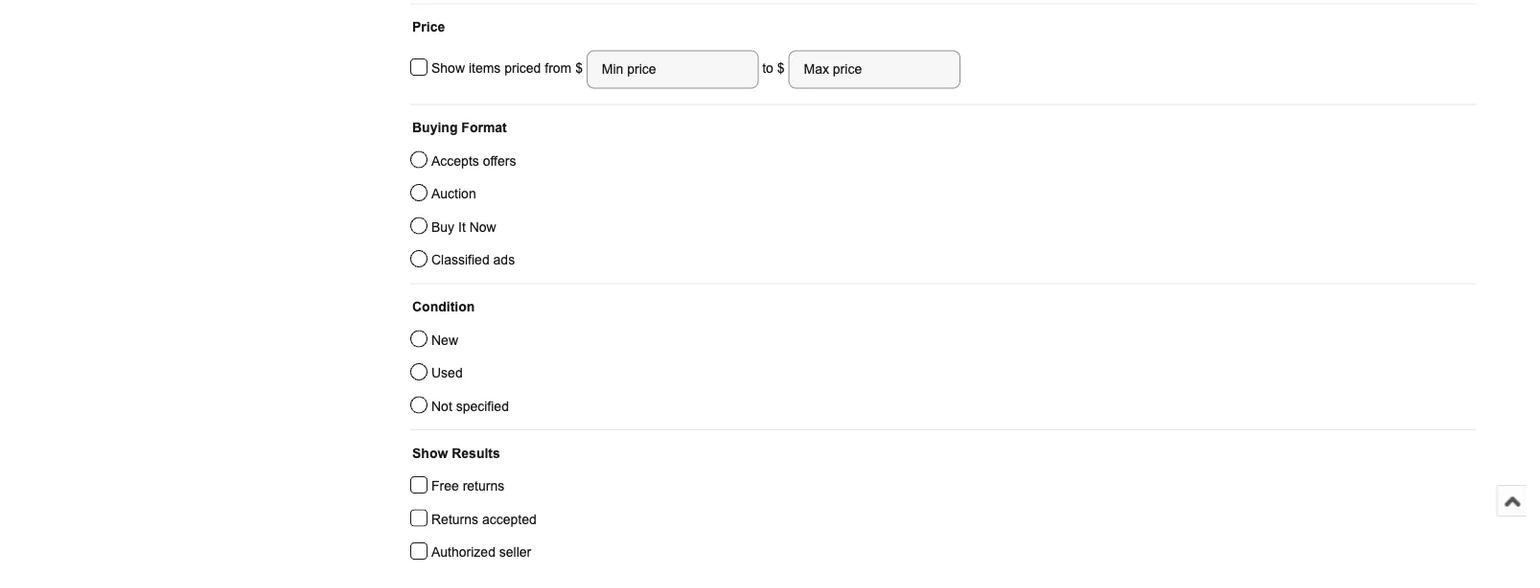 Task type: locate. For each thing, give the bounding box(es) containing it.
accepted
[[482, 512, 537, 527]]

2 $ from the left
[[777, 61, 785, 76]]

show results
[[412, 446, 500, 461]]

buy
[[431, 220, 455, 234]]

condition
[[412, 300, 475, 314]]

buying format
[[412, 120, 507, 135]]

accepts offers
[[431, 153, 516, 168]]

Enter minimum price range value, $ text field
[[587, 50, 759, 89]]

authorized
[[431, 545, 496, 560]]

not specified
[[431, 399, 509, 414]]

$ right "from"
[[575, 61, 587, 76]]

auction
[[431, 186, 476, 201]]

returns
[[463, 479, 505, 494]]

$
[[575, 61, 587, 76], [777, 61, 785, 76]]

$ right the to
[[777, 61, 785, 76]]

ads
[[493, 253, 515, 268]]

show for show results
[[412, 446, 448, 461]]

buy it now
[[431, 220, 496, 234]]

now
[[470, 220, 496, 234]]

1 horizontal spatial $
[[777, 61, 785, 76]]

1 vertical spatial show
[[412, 446, 448, 461]]

classified ads
[[431, 253, 515, 268]]

0 vertical spatial show
[[431, 61, 465, 76]]

from
[[545, 61, 572, 76]]

used
[[431, 366, 463, 381]]

classified
[[431, 253, 490, 268]]

priced
[[505, 61, 541, 76]]

not
[[431, 399, 452, 414]]

0 horizontal spatial $
[[575, 61, 587, 76]]

show up 'free'
[[412, 446, 448, 461]]

Enter maximum price range value, $ text field
[[789, 50, 961, 89]]

offers
[[483, 153, 516, 168]]

new
[[431, 333, 458, 348]]

show left the items
[[431, 61, 465, 76]]

free
[[431, 479, 459, 494]]

show
[[431, 61, 465, 76], [412, 446, 448, 461]]



Task type: describe. For each thing, give the bounding box(es) containing it.
show items priced from
[[431, 61, 575, 76]]

returns accepted
[[431, 512, 537, 527]]

to $
[[759, 61, 789, 76]]

price
[[412, 20, 445, 35]]

returns
[[431, 512, 478, 527]]

seller
[[499, 545, 531, 560]]

items
[[469, 61, 501, 76]]

it
[[458, 220, 466, 234]]

free returns
[[431, 479, 505, 494]]

results
[[452, 446, 500, 461]]

accepts
[[431, 153, 479, 168]]

format
[[462, 120, 507, 135]]

to
[[762, 61, 774, 76]]

show for show items priced from
[[431, 61, 465, 76]]

buying
[[412, 120, 458, 135]]

authorized seller
[[431, 545, 531, 560]]

specified
[[456, 399, 509, 414]]

1 $ from the left
[[575, 61, 587, 76]]



Task type: vqa. For each thing, say whether or not it's contained in the screenshot.
fifth brand from the left
no



